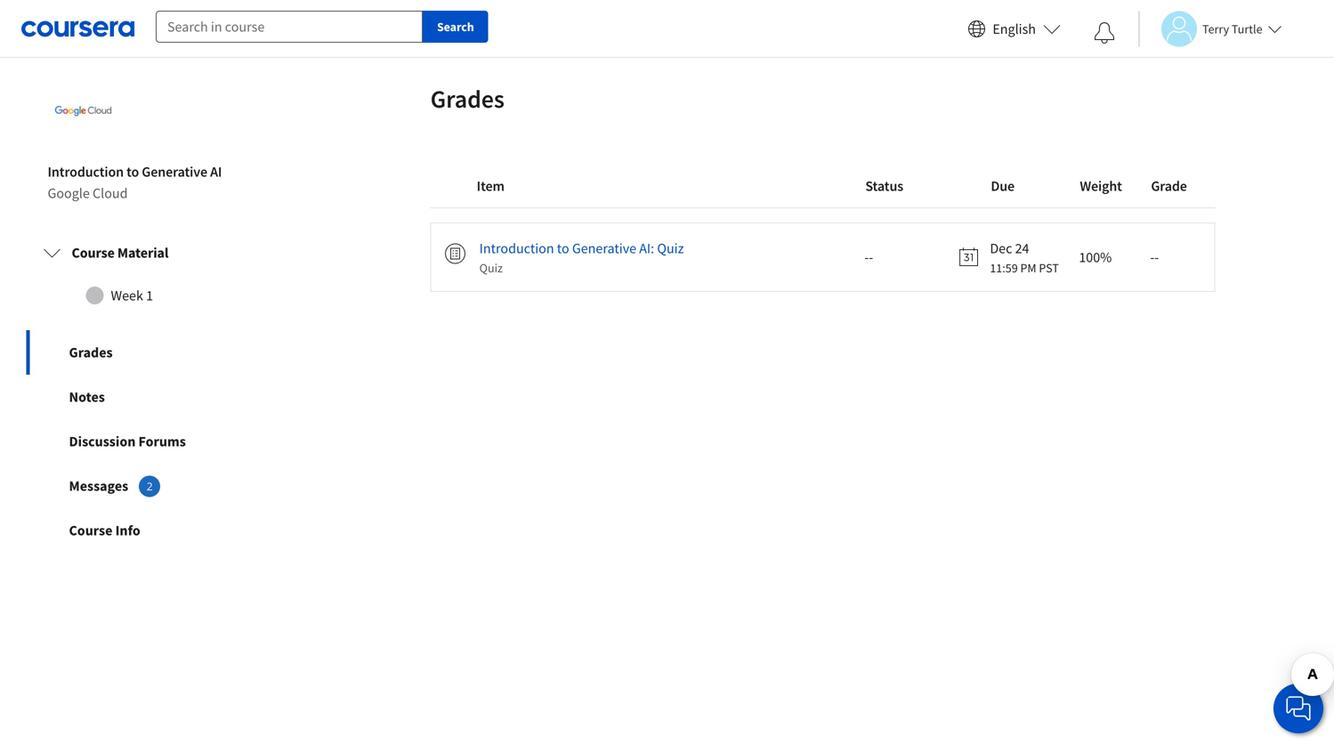 Task type: locate. For each thing, give the bounding box(es) containing it.
0 vertical spatial row
[[430, 165, 1215, 208]]

introduction
[[48, 163, 124, 181], [479, 240, 554, 257]]

0 horizontal spatial grades
[[69, 344, 113, 361]]

generative for ai:
[[572, 240, 636, 257]]

0 horizontal spatial introduction
[[48, 163, 124, 181]]

status
[[865, 177, 903, 195]]

0 horizontal spatial generative
[[142, 163, 207, 181]]

row containing item
[[430, 165, 1215, 208]]

forums
[[138, 433, 186, 450]]

english
[[993, 20, 1036, 38]]

google cloud image
[[48, 76, 119, 147]]

to up cloud
[[126, 163, 139, 181]]

Search in course text field
[[156, 11, 423, 43]]

terry
[[1202, 21, 1229, 37]]

grades
[[430, 83, 505, 115], [69, 344, 113, 361]]

1 horizontal spatial generative
[[572, 240, 636, 257]]

1 vertical spatial course
[[69, 522, 112, 539]]

due soon image
[[958, 246, 979, 268]]

quiz
[[657, 240, 684, 257], [479, 260, 503, 276]]

generative left ai:
[[572, 240, 636, 257]]

introduction to generative ai google cloud
[[48, 163, 222, 202]]

search
[[437, 19, 474, 35]]

row
[[430, 165, 1215, 208], [430, 223, 1215, 292]]

ai:
[[639, 240, 654, 257]]

0 vertical spatial generative
[[142, 163, 207, 181]]

0 horizontal spatial quiz
[[479, 260, 503, 276]]

introduction up google
[[48, 163, 124, 181]]

-- right 100%
[[1150, 248, 1159, 266]]

ai
[[210, 163, 222, 181]]

dec 24 cell
[[958, 238, 1065, 277]]

turtle
[[1232, 21, 1262, 37]]

grades up notes
[[69, 344, 113, 361]]

generative left the ai
[[142, 163, 207, 181]]

weight
[[1080, 177, 1122, 195]]

grade column header
[[1151, 175, 1187, 197]]

info
[[115, 522, 140, 539]]

1 vertical spatial introduction
[[479, 240, 554, 257]]

1 row from the top
[[430, 165, 1215, 208]]

introduction to generative ai: quiz link
[[479, 238, 684, 259]]

cloud
[[93, 184, 128, 202]]

generative
[[142, 163, 207, 181], [572, 240, 636, 257]]

to
[[126, 163, 139, 181], [557, 240, 569, 257]]

course left material
[[72, 244, 115, 262]]

course inside the "course info" link
[[69, 522, 112, 539]]

course
[[72, 244, 115, 262], [69, 522, 112, 539]]

course material
[[72, 244, 169, 262]]

introduction inside introduction to generative ai google cloud
[[48, 163, 124, 181]]

11:59
[[990, 260, 1018, 276]]

generative inside introduction to generative ai google cloud
[[142, 163, 207, 181]]

to inside introduction to generative ai: quiz quiz
[[557, 240, 569, 257]]

1 horizontal spatial --
[[1150, 248, 1159, 266]]

1 horizontal spatial to
[[557, 240, 569, 257]]

course inside course material dropdown button
[[72, 244, 115, 262]]

course info
[[69, 522, 140, 539]]

0 vertical spatial grades
[[430, 83, 505, 115]]

1 horizontal spatial quiz
[[657, 240, 684, 257]]

week 1 link
[[43, 278, 266, 313]]

introduction to generative ai: quiz cell
[[479, 238, 737, 277]]

generative inside introduction to generative ai: quiz quiz
[[572, 240, 636, 257]]

dec 24 11:59 pm pst
[[990, 240, 1059, 276]]

discussion forums
[[69, 433, 186, 450]]

0 horizontal spatial --
[[864, 248, 873, 266]]

introduction for quiz
[[479, 240, 554, 257]]

to for cloud
[[126, 163, 139, 181]]

2 row from the top
[[430, 223, 1215, 292]]

introduction down item
[[479, 240, 554, 257]]

to left ai:
[[557, 240, 569, 257]]

0 vertical spatial introduction
[[48, 163, 124, 181]]

1 vertical spatial row
[[430, 223, 1215, 292]]

3 - from the left
[[1150, 248, 1155, 266]]

introduction inside introduction to generative ai: quiz quiz
[[479, 240, 554, 257]]

notes link
[[26, 375, 283, 419]]

to inside introduction to generative ai google cloud
[[126, 163, 139, 181]]

1 vertical spatial to
[[557, 240, 569, 257]]

24
[[1015, 240, 1029, 257]]

1 vertical spatial generative
[[572, 240, 636, 257]]

to for quiz
[[557, 240, 569, 257]]

quiz down item
[[479, 260, 503, 276]]

1
[[146, 287, 153, 305]]

dec
[[990, 240, 1012, 257]]

0 vertical spatial course
[[72, 244, 115, 262]]

100%
[[1079, 248, 1112, 266]]

week
[[111, 287, 143, 305]]

--
[[864, 248, 873, 266], [1150, 248, 1159, 266]]

0 vertical spatial to
[[126, 163, 139, 181]]

-
[[864, 248, 869, 266], [869, 248, 873, 266], [1150, 248, 1155, 266], [1155, 248, 1159, 266]]

quiz right ai:
[[657, 240, 684, 257]]

1 horizontal spatial introduction
[[479, 240, 554, 257]]

0 horizontal spatial to
[[126, 163, 139, 181]]

introduction to generative ai: quiz quiz
[[479, 240, 684, 276]]

grades down search button
[[430, 83, 505, 115]]

-- down status
[[864, 248, 873, 266]]

course left the info
[[69, 522, 112, 539]]



Task type: describe. For each thing, give the bounding box(es) containing it.
material
[[117, 244, 169, 262]]

coursera image
[[21, 14, 134, 43]]

discussion forums link
[[26, 419, 283, 464]]

1 vertical spatial grades
[[69, 344, 113, 361]]

2 - from the left
[[869, 248, 873, 266]]

show notifications image
[[1094, 22, 1115, 44]]

pst
[[1039, 260, 1059, 276]]

due
[[991, 177, 1015, 195]]

terry turtle button
[[1138, 11, 1282, 47]]

4 - from the left
[[1155, 248, 1159, 266]]

course for course info
[[69, 522, 112, 539]]

due column header
[[991, 175, 1064, 197]]

1 -- from the left
[[864, 248, 873, 266]]

item
[[477, 177, 505, 195]]

1 - from the left
[[864, 248, 869, 266]]

notes
[[69, 388, 105, 406]]

status column header
[[865, 175, 945, 197]]

assignments table grid
[[430, 165, 1215, 292]]

course for course material
[[72, 244, 115, 262]]

course info link
[[26, 508, 283, 553]]

2
[[147, 479, 153, 494]]

weight column header
[[1080, 175, 1122, 197]]

1 horizontal spatial grades
[[430, 83, 505, 115]]

1 vertical spatial quiz
[[479, 260, 503, 276]]

terry turtle
[[1202, 21, 1262, 37]]

help center image
[[1288, 698, 1309, 719]]

grade
[[1151, 177, 1187, 195]]

0 vertical spatial quiz
[[657, 240, 684, 257]]

introduction for cloud
[[48, 163, 124, 181]]

messages
[[69, 477, 128, 495]]

course material button
[[29, 228, 280, 278]]

google
[[48, 184, 90, 202]]

week 1
[[111, 287, 153, 305]]

generative for ai
[[142, 163, 207, 181]]

discussion
[[69, 433, 136, 450]]

pm
[[1020, 260, 1036, 276]]

chat with us image
[[1284, 694, 1313, 723]]

item column header
[[477, 175, 819, 197]]

search button
[[423, 11, 488, 43]]

row containing introduction to generative ai: quiz
[[430, 223, 1215, 292]]

grades link
[[26, 330, 283, 375]]

english button
[[961, 0, 1068, 58]]

2 -- from the left
[[1150, 248, 1159, 266]]



Task type: vqa. For each thing, say whether or not it's contained in the screenshot.
simple within the the Python is a relatively simple language that looks similar to English and allows users to write clean code. This can be frustrating at times, but it makes the language more usable in the long run. I
no



